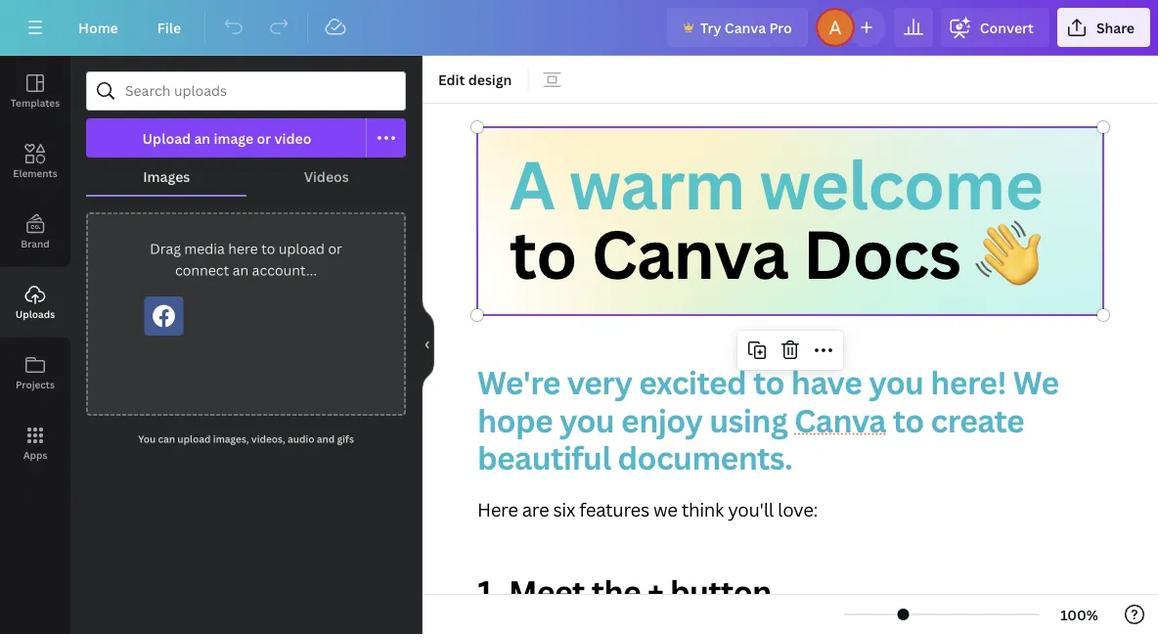 Task type: vqa. For each thing, say whether or not it's contained in the screenshot.
"upload" within Drag media here to upload or connect an account...
yes



Task type: locate. For each thing, give the bounding box(es) containing it.
canva
[[725, 18, 766, 37], [591, 208, 788, 298], [795, 399, 886, 441]]

0 horizontal spatial upload
[[178, 433, 211, 446]]

0 vertical spatial or
[[257, 129, 271, 147]]

image
[[214, 129, 254, 147]]

we
[[1014, 361, 1059, 404]]

1 horizontal spatial an
[[233, 261, 249, 279]]

Search uploads search field
[[125, 72, 393, 110]]

0 vertical spatial upload
[[279, 239, 325, 258]]

try
[[701, 18, 722, 37]]

to inside drag media here to upload or connect an account...
[[261, 239, 275, 258]]

1 vertical spatial canva
[[591, 208, 788, 298]]

1 vertical spatial an
[[233, 261, 249, 279]]

edit
[[438, 70, 465, 89]]

try canva pro
[[701, 18, 792, 37]]

👋
[[976, 208, 1041, 298]]

2 vertical spatial canva
[[795, 399, 886, 441]]

0 vertical spatial canva
[[725, 18, 766, 37]]

elements
[[13, 166, 57, 180]]

drag media here to upload or connect an account...
[[150, 239, 342, 279]]

meet
[[509, 571, 585, 613]]

you
[[869, 361, 924, 404], [560, 399, 615, 441]]

can
[[158, 433, 175, 446]]

an down here
[[233, 261, 249, 279]]

or down videos button
[[328, 239, 342, 258]]

a warm welcome
[[510, 138, 1043, 229]]

upload
[[142, 129, 191, 147]]

brand
[[21, 237, 50, 250]]

have
[[792, 361, 862, 404]]

images
[[143, 167, 190, 185]]

share
[[1097, 18, 1135, 37]]

enjoy
[[621, 399, 703, 441]]

0 horizontal spatial or
[[257, 129, 271, 147]]

to
[[510, 208, 577, 298], [261, 239, 275, 258], [754, 361, 785, 404], [893, 399, 924, 441]]

documents.
[[618, 436, 793, 479]]

1 vertical spatial or
[[328, 239, 342, 258]]

or
[[257, 129, 271, 147], [328, 239, 342, 258]]

or left video
[[257, 129, 271, 147]]

0 horizontal spatial an
[[194, 129, 210, 147]]

an left the image at the left top of the page
[[194, 129, 210, 147]]

using
[[710, 399, 788, 441]]

think
[[682, 497, 724, 522]]

and
[[317, 433, 335, 446]]

you right hope
[[560, 399, 615, 441]]

edit design button
[[431, 64, 520, 95]]

projects
[[16, 378, 55, 391]]

or inside drag media here to upload or connect an account...
[[328, 239, 342, 258]]

here are six features we think you'll love:
[[478, 497, 818, 522]]

we're very excited to have you here! we hope you enjoy using canva to create beautiful documents.
[[478, 361, 1066, 479]]

100% button
[[1048, 599, 1112, 630]]

videos button
[[247, 158, 406, 195]]

upload
[[279, 239, 325, 258], [178, 433, 211, 446]]

upload right the "can"
[[178, 433, 211, 446]]

None text field
[[423, 104, 1159, 634]]

you
[[138, 433, 156, 446]]

convert
[[980, 18, 1034, 37]]

upload inside drag media here to upload or connect an account...
[[279, 239, 325, 258]]

an inside button
[[194, 129, 210, 147]]

create
[[931, 399, 1025, 441]]

we're
[[478, 361, 561, 404]]

1 horizontal spatial or
[[328, 239, 342, 258]]

features
[[579, 497, 650, 522]]

here
[[228, 239, 258, 258]]

none text field containing to canva docs 👋
[[423, 104, 1159, 634]]

upload up account...
[[279, 239, 325, 258]]

you right have
[[869, 361, 924, 404]]

uploads
[[16, 307, 55, 320]]

connect
[[175, 261, 229, 279]]

side panel tab list
[[0, 56, 70, 479]]

six
[[553, 497, 575, 522]]

+
[[648, 571, 664, 613]]

you'll
[[728, 497, 774, 522]]

0 vertical spatial an
[[194, 129, 210, 147]]

templates
[[11, 96, 60, 109]]

brand button
[[0, 197, 70, 267]]

we
[[654, 497, 678, 522]]

media
[[184, 239, 225, 258]]

main menu bar
[[0, 0, 1159, 56]]

welcome
[[760, 138, 1043, 229]]

an
[[194, 129, 210, 147], [233, 261, 249, 279]]

button
[[670, 571, 772, 613]]

you can upload images, videos, audio and gifs
[[138, 433, 354, 446]]

elements button
[[0, 126, 70, 197]]

canva inside button
[[725, 18, 766, 37]]

1 horizontal spatial upload
[[279, 239, 325, 258]]



Task type: describe. For each thing, give the bounding box(es) containing it.
videos
[[304, 167, 349, 185]]

the
[[592, 571, 641, 613]]

1.
[[478, 571, 502, 613]]

videos,
[[251, 433, 285, 446]]

very
[[567, 361, 632, 404]]

love:
[[778, 497, 818, 522]]

video
[[274, 129, 312, 147]]

templates button
[[0, 56, 70, 126]]

hide image
[[422, 298, 434, 392]]

edit design
[[438, 70, 512, 89]]

gifs
[[337, 433, 354, 446]]

100%
[[1061, 605, 1099, 624]]

pro
[[770, 18, 792, 37]]

audio
[[288, 433, 315, 446]]

or inside button
[[257, 129, 271, 147]]

canva inside we're very excited to have you here! we hope you enjoy using canva to create beautiful documents.
[[795, 399, 886, 441]]

images,
[[213, 433, 249, 446]]

1 horizontal spatial you
[[869, 361, 924, 404]]

warm
[[569, 138, 745, 229]]

account...
[[252, 261, 317, 279]]

here
[[478, 497, 518, 522]]

a
[[510, 138, 555, 229]]

are
[[522, 497, 549, 522]]

uploads button
[[0, 267, 70, 338]]

hope
[[478, 399, 553, 441]]

try canva pro button
[[667, 8, 808, 47]]

docs
[[803, 208, 961, 298]]

beautiful
[[478, 436, 611, 479]]

home
[[78, 18, 118, 37]]

canva for pro
[[725, 18, 766, 37]]

file
[[157, 18, 181, 37]]

projects button
[[0, 338, 70, 408]]

design
[[468, 70, 512, 89]]

here!
[[931, 361, 1007, 404]]

images button
[[86, 158, 247, 195]]

1 vertical spatial upload
[[178, 433, 211, 446]]

0 horizontal spatial you
[[560, 399, 615, 441]]

upload an image or video
[[142, 129, 312, 147]]

home link
[[63, 8, 134, 47]]

to canva docs 👋
[[510, 208, 1041, 298]]

excited
[[639, 361, 747, 404]]

canva for docs
[[591, 208, 788, 298]]

file button
[[142, 8, 197, 47]]

an inside drag media here to upload or connect an account...
[[233, 261, 249, 279]]

share button
[[1058, 8, 1151, 47]]

1. meet the + button
[[478, 571, 772, 613]]

convert button
[[941, 8, 1050, 47]]

drag
[[150, 239, 181, 258]]

apps
[[23, 448, 47, 461]]

apps button
[[0, 408, 70, 479]]

upload an image or video button
[[86, 118, 367, 158]]



